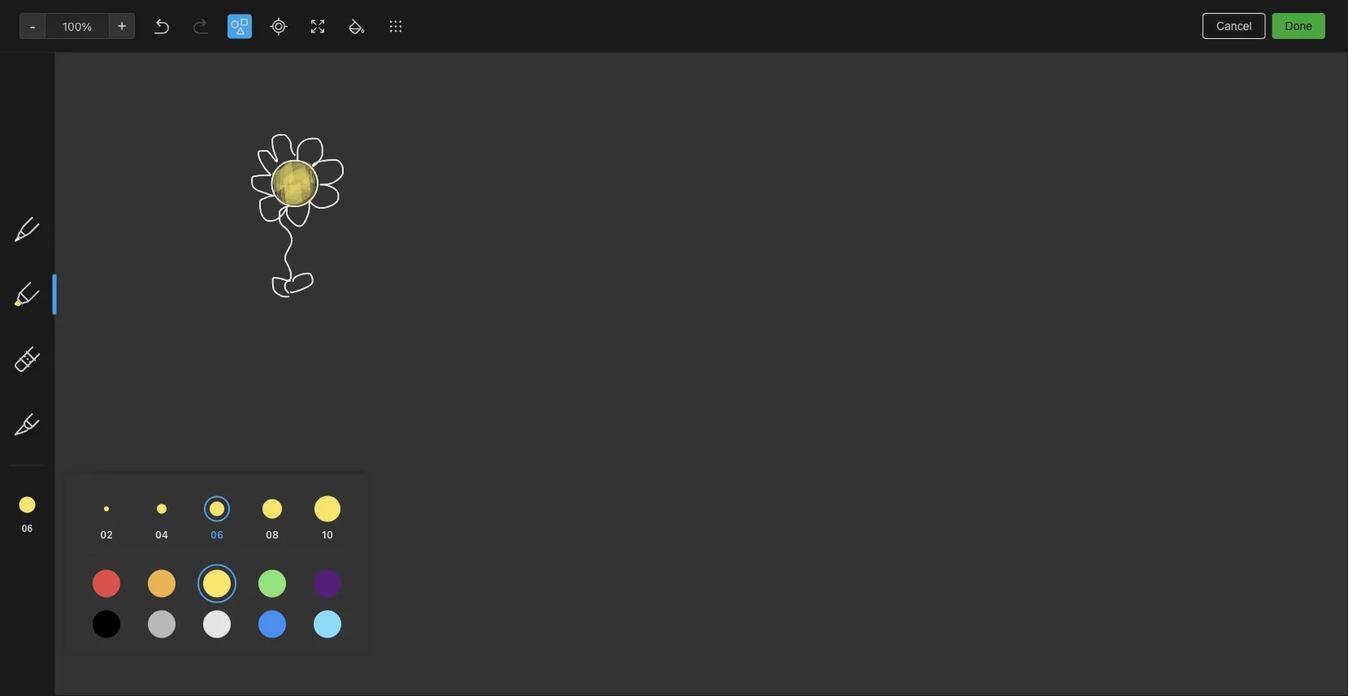 Task type: describe. For each thing, give the bounding box(es) containing it.
Search text field
[[21, 47, 174, 76]]

1 horizontal spatial notes
[[230, 16, 275, 35]]

settings image
[[166, 13, 185, 33]]

open laptop - sign in - check task - check emails - start work - go on lunch - meeting - end of day
[[221, 122, 329, 209]]

laptop
[[252, 122, 286, 136]]

lunch
[[292, 166, 321, 180]]

1 min ago
[[221, 496, 265, 507]]

3
[[215, 51, 222, 64]]

tags
[[37, 248, 61, 261]]

trash link
[[0, 303, 194, 329]]

min
[[228, 496, 245, 507]]

home
[[36, 134, 67, 147]]

- left go on the top left
[[249, 166, 255, 180]]

you
[[1219, 13, 1237, 25]]

- down task
[[294, 152, 299, 165]]

ago
[[248, 496, 265, 507]]

share button
[[1250, 7, 1309, 33]]

notes
[[225, 51, 254, 64]]

5/8
[[240, 197, 255, 208]]

- right in
[[233, 137, 239, 150]]

share
[[1263, 13, 1295, 26]]

notebooks link
[[0, 215, 194, 241]]

open
[[221, 122, 249, 136]]

with
[[76, 273, 98, 287]]

shared
[[36, 273, 73, 287]]

note window element
[[0, 0, 1348, 696]]

on inside note window element
[[579, 50, 592, 63]]

sign
[[297, 122, 320, 136]]

work
[[221, 166, 246, 180]]

1 min ago button
[[208, 306, 342, 518]]

me
[[101, 273, 117, 287]]

only you
[[1194, 13, 1237, 25]]

day
[[221, 195, 240, 209]]

go
[[258, 166, 273, 180]]

last
[[518, 50, 540, 63]]

- down go on the top left
[[267, 181, 272, 194]]

thumbnail image
[[208, 240, 342, 296]]

0 vertical spatial check
[[242, 137, 275, 150]]

dec
[[595, 50, 616, 63]]

new
[[36, 93, 59, 106]]

tree containing home
[[0, 128, 195, 607]]

- down sign
[[305, 137, 310, 150]]



Task type: locate. For each thing, give the bounding box(es) containing it.
notes link
[[0, 154, 194, 180]]

tags button
[[0, 241, 194, 267]]

upgrade
[[84, 631, 132, 645]]

2023
[[632, 50, 660, 63]]

only
[[1194, 13, 1216, 25]]

shared with me link
[[0, 267, 194, 293]]

notes inside tree
[[36, 160, 67, 173]]

0 vertical spatial notes
[[230, 16, 275, 35]]

0 horizontal spatial notes
[[36, 160, 67, 173]]

of
[[298, 181, 309, 194]]

upgrade button
[[10, 622, 185, 654]]

check up work
[[221, 152, 254, 165]]

last edited on dec 5, 2023
[[518, 50, 660, 63]]

5,
[[619, 50, 629, 63]]

3 notes
[[215, 51, 254, 64]]

0 horizontal spatial on
[[276, 166, 289, 180]]

on left the dec
[[579, 50, 592, 63]]

0 vertical spatial on
[[579, 50, 592, 63]]

None search field
[[21, 47, 174, 76]]

check
[[242, 137, 275, 150], [221, 152, 254, 165]]

expand notebooks image
[[4, 222, 17, 235]]

- up task
[[289, 122, 294, 136]]

shared with me
[[36, 273, 117, 287]]

on up end
[[276, 166, 289, 180]]

1
[[221, 496, 226, 507]]

task
[[278, 137, 302, 150]]

tasks button
[[0, 180, 194, 206]]

notes
[[230, 16, 275, 35], [36, 160, 67, 173]]

in
[[221, 137, 230, 150]]

start
[[302, 152, 328, 165]]

1 vertical spatial notes
[[36, 160, 67, 173]]

trash
[[36, 309, 65, 323]]

-
[[289, 122, 294, 136], [233, 137, 239, 150], [305, 137, 310, 150], [294, 152, 299, 165], [249, 166, 255, 180], [324, 166, 329, 180], [267, 181, 272, 194]]

home link
[[0, 128, 195, 154]]

1 vertical spatial on
[[276, 166, 289, 180]]

meeting
[[221, 181, 264, 194]]

on inside open laptop - sign in - check task - check emails - start work - go on lunch - meeting - end of day
[[276, 166, 289, 180]]

notebooks
[[37, 221, 94, 235]]

1 vertical spatial check
[[221, 152, 254, 165]]

end
[[275, 181, 295, 194]]

new button
[[10, 85, 185, 115]]

on
[[579, 50, 592, 63], [276, 166, 289, 180]]

notes down home
[[36, 160, 67, 173]]

check down laptop
[[242, 137, 275, 150]]

emails
[[257, 152, 291, 165]]

Note Editor text field
[[0, 0, 1348, 696]]

tree
[[0, 128, 195, 607]]

notes up notes
[[230, 16, 275, 35]]

- down start
[[324, 166, 329, 180]]

1 horizontal spatial on
[[579, 50, 592, 63]]

tasks
[[36, 186, 65, 199]]

edited
[[543, 50, 576, 63]]



Task type: vqa. For each thing, say whether or not it's contained in the screenshot.
day
yes



